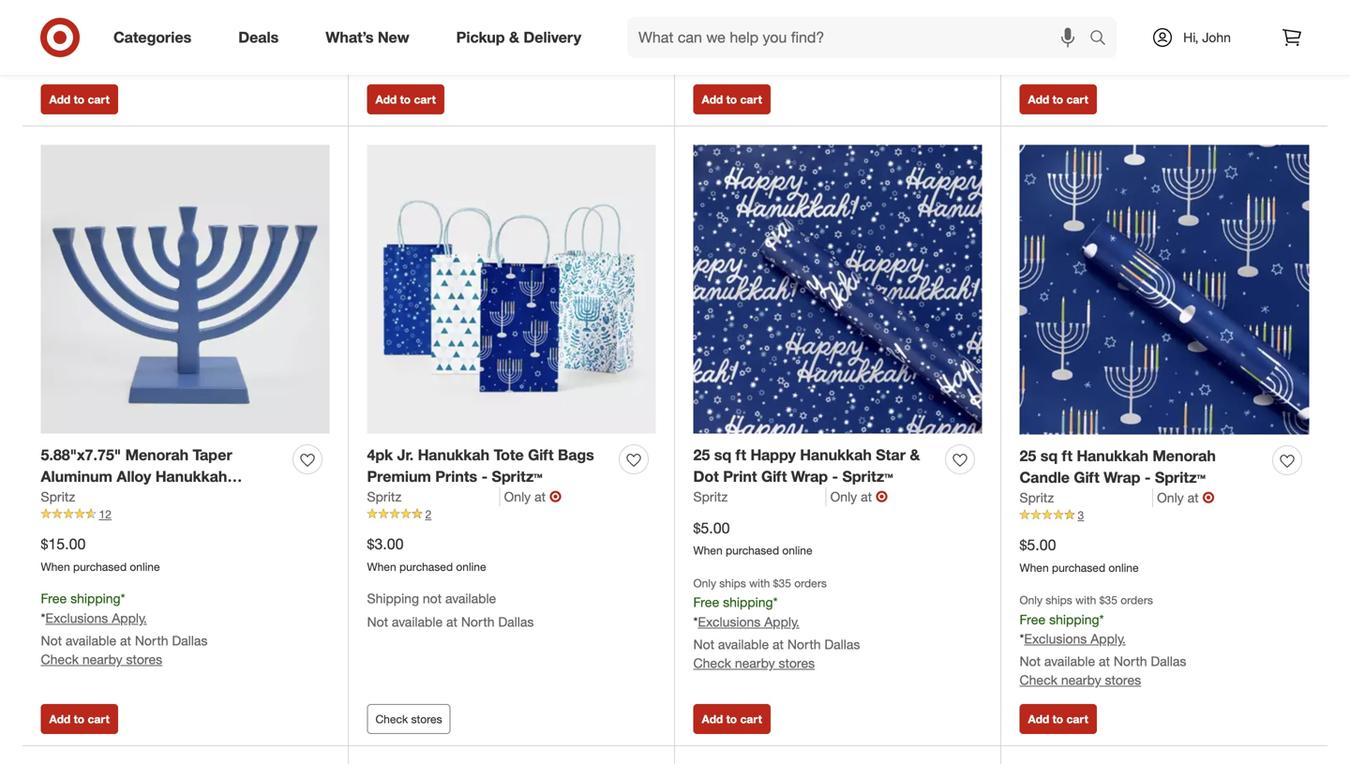 Task type: describe. For each thing, give the bounding box(es) containing it.
within
[[82, 51, 116, 68]]

apply. inside * exclusions apply. in stock at  north dallas ready within 2 hours
[[112, 10, 147, 26]]

taper
[[193, 446, 232, 464]]

deals link
[[222, 17, 302, 58]]

12
[[99, 507, 111, 521]]

at inside * exclusions apply. in stock at  north dallas ready within 2 hours
[[91, 32, 102, 49]]

only at ¬ for menorah
[[1157, 488, 1215, 507]]

0 vertical spatial &
[[509, 28, 519, 46]]

when for 5.88"x7.75" menorah taper aluminum alloy hanukkah menorah blue - spritz™
[[41, 560, 70, 574]]

$3.00 when purchased online
[[367, 535, 486, 574]]

only at ¬ for hanukkah
[[831, 487, 888, 506]]

menorah inside 25 sq ft hanukkah menorah candle gift wrap - spritz™
[[1153, 447, 1216, 465]]

spritz™ inside 25 sq ft happy hanukkah star & dot print gift wrap - spritz™
[[843, 467, 893, 486]]

nearby inside * exclusions apply. not available at north dallas check nearby stores
[[1061, 52, 1101, 69]]

with for wrap
[[1076, 593, 1096, 607]]

25 sq ft hanukkah menorah candle gift wrap - spritz™
[[1020, 447, 1216, 487]]

delivery
[[524, 28, 581, 46]]

spritz™ for 5.88"x7.75" menorah taper aluminum alloy hanukkah menorah blue - spritz™
[[155, 489, 205, 507]]

when for 25 sq ft happy hanukkah star & dot print gift wrap - spritz™
[[693, 544, 723, 558]]

stores inside 'free shipping * * exclusions apply. not available at north dallas check nearby stores'
[[126, 651, 162, 668]]

not available at north dallas
[[367, 32, 534, 49]]

$5.00 for 25 sq ft hanukkah menorah candle gift wrap - spritz™
[[1020, 536, 1056, 554]]

when for 25 sq ft hanukkah menorah candle gift wrap - spritz™
[[1020, 561, 1049, 575]]

5.88"x7.75"
[[41, 446, 121, 464]]

not inside the shipping not available not available at north dallas
[[367, 614, 388, 630]]

5.88"x7.75" menorah taper aluminum alloy hanukkah menorah blue - spritz™
[[41, 446, 232, 507]]

25 sq ft hanukkah menorah candle gift wrap - spritz™ link
[[1020, 446, 1265, 488]]

aluminum
[[41, 467, 112, 486]]

john
[[1202, 29, 1231, 45]]

deals
[[238, 28, 279, 46]]

stores inside * exclusions apply. not available at north dallas check nearby stores
[[1105, 52, 1141, 69]]

categories
[[113, 28, 192, 46]]

not inside * exclusions apply. not available at north dallas check nearby stores
[[1020, 33, 1041, 50]]

* exclusions apply. not available at north dallas check nearby stores
[[1020, 11, 1187, 69]]

what's new link
[[310, 17, 433, 58]]

online for prints
[[456, 560, 486, 574]]

spritz for 4pk  jr. hanukkah tote gift bags premium prints - spritz™
[[367, 488, 402, 505]]

sq for hanukkah
[[1041, 447, 1058, 465]]

not available at north dallas check nearby stores
[[693, 13, 860, 48]]

at inside the shipping not available not available at north dallas
[[446, 614, 458, 630]]

north inside not available at north dallas check nearby stores
[[788, 13, 821, 29]]

sq for happy
[[714, 446, 732, 464]]

dallas inside the shipping not available not available at north dallas
[[498, 614, 534, 630]]

What can we help you find? suggestions appear below search field
[[627, 17, 1094, 58]]

tote
[[494, 446, 524, 464]]

ft for hanukkah
[[1062, 447, 1073, 465]]

free for 25 sq ft happy hanukkah star & dot print gift wrap - spritz™
[[693, 594, 719, 611]]

wrap inside 25 sq ft hanukkah menorah candle gift wrap - spritz™
[[1104, 468, 1141, 487]]

only for menorah
[[1157, 489, 1184, 506]]

dallas inside 'free shipping * * exclusions apply. not available at north dallas check nearby stores'
[[172, 633, 208, 649]]

3
[[1078, 508, 1084, 522]]

shipping for 25 sq ft hanukkah menorah candle gift wrap - spritz™
[[1049, 611, 1100, 628]]

at inside 'free shipping * * exclusions apply. not available at north dallas check nearby stores'
[[120, 633, 131, 649]]

shipping for 25 sq ft happy hanukkah star & dot print gift wrap - spritz™
[[723, 594, 773, 611]]

star
[[876, 446, 906, 464]]

free inside 'free shipping * * exclusions apply. not available at north dallas check nearby stores'
[[41, 590, 67, 607]]

orders for gift
[[794, 576, 827, 590]]

exclusions inside 'free shipping * * exclusions apply. not available at north dallas check nearby stores'
[[45, 610, 108, 626]]

pickup & delivery link
[[440, 17, 605, 58]]

dallas inside * exclusions apply. in stock at  north dallas ready within 2 hours
[[143, 32, 178, 49]]

candle
[[1020, 468, 1070, 487]]

check inside not available at north dallas check nearby stores
[[693, 31, 731, 48]]

spritz link for 25 sq ft hanukkah menorah candle gift wrap - spritz™
[[1020, 488, 1154, 507]]

$15.00
[[41, 535, 86, 553]]

jr.
[[397, 446, 414, 464]]

not inside not available at north dallas check nearby stores
[[693, 13, 715, 29]]

at inside * exclusions apply. not available at north dallas check nearby stores
[[1099, 33, 1110, 50]]

spritz for 25 sq ft happy hanukkah star & dot print gift wrap - spritz™
[[693, 488, 728, 505]]

happy
[[751, 446, 796, 464]]

hanukkah inside 4pk  jr. hanukkah tote gift bags premium prints - spritz™
[[418, 446, 490, 464]]

purchased for dot
[[726, 544, 779, 558]]

25 for 25 sq ft happy hanukkah star & dot print gift wrap - spritz™
[[693, 446, 710, 464]]

* exclusions apply. in stock at  north dallas ready within 2 hours
[[41, 10, 178, 68]]

$5.00 when purchased online for dot
[[693, 519, 813, 558]]

purchased for prints
[[399, 560, 453, 574]]

dallas inside * exclusions apply. not available at north dallas check nearby stores
[[1151, 33, 1187, 50]]

ready
[[41, 51, 78, 68]]

hours
[[131, 51, 164, 68]]

2 inside * exclusions apply. in stock at  north dallas ready within 2 hours
[[120, 51, 127, 68]]

nearby inside not available at north dallas check nearby stores
[[735, 31, 775, 48]]

4pk  jr. hanukkah tote gift bags premium prints - spritz™
[[367, 446, 594, 486]]

2 link
[[367, 506, 656, 523]]

only for hanukkah
[[831, 488, 857, 505]]

0 horizontal spatial menorah
[[41, 489, 104, 507]]

stock
[[55, 32, 87, 49]]

* inside * exclusions apply. in stock at  north dallas ready within 2 hours
[[41, 10, 45, 26]]

check inside 'free shipping * * exclusions apply. not available at north dallas check nearby stores'
[[41, 651, 79, 668]]

not inside 'free shipping * * exclusions apply. not available at north dallas check nearby stores'
[[41, 633, 62, 649]]

spritz down aluminum
[[41, 488, 75, 505]]

¬ for menorah
[[1203, 488, 1215, 507]]

4pk  jr. hanukkah tote gift bags premium prints - spritz™ link
[[367, 445, 612, 487]]

25 sq ft happy hanukkah star & dot print gift wrap - spritz™
[[693, 446, 920, 486]]



Task type: locate. For each thing, give the bounding box(es) containing it.
5.88"x7.75" menorah taper aluminum alloy hanukkah menorah blue - spritz™ image
[[41, 145, 330, 434], [41, 145, 330, 434]]

$5.00 for 25 sq ft happy hanukkah star & dot print gift wrap - spritz™
[[693, 519, 730, 537]]

at
[[773, 13, 784, 29], [91, 32, 102, 49], [446, 32, 458, 49], [1099, 33, 1110, 50], [535, 488, 546, 505], [861, 488, 872, 505], [1188, 489, 1199, 506], [446, 614, 458, 630], [120, 633, 131, 649], [773, 636, 784, 653], [1099, 653, 1110, 670]]

2 horizontal spatial shipping
[[1049, 611, 1100, 628]]

0 vertical spatial with
[[749, 576, 770, 590]]

search button
[[1081, 17, 1126, 62]]

hanukkah
[[418, 446, 490, 464], [800, 446, 872, 464], [1077, 447, 1149, 465], [155, 467, 227, 486]]

online for blue
[[130, 560, 160, 574]]

spritz™ inside 4pk  jr. hanukkah tote gift bags premium prints - spritz™
[[492, 467, 543, 486]]

check
[[693, 31, 731, 48], [1020, 52, 1058, 69], [41, 651, 79, 668], [693, 655, 731, 671], [1020, 672, 1058, 688], [376, 712, 408, 726]]

4pk  jr. hanukkah tote gift bags premium prints - spritz™ image
[[367, 145, 656, 434], [367, 145, 656, 434]]

spritz link for 25 sq ft happy hanukkah star & dot print gift wrap - spritz™
[[693, 487, 827, 506]]

add
[[49, 92, 71, 107], [376, 92, 397, 107], [702, 92, 723, 107], [1028, 92, 1050, 107], [49, 712, 71, 726], [702, 712, 723, 726], [1028, 712, 1050, 726]]

when inside $15.00 when purchased online
[[41, 560, 70, 574]]

0 horizontal spatial orders
[[794, 576, 827, 590]]

1 vertical spatial 2
[[425, 507, 432, 521]]

0 vertical spatial ships
[[719, 576, 746, 590]]

new
[[378, 28, 409, 46]]

spritz™ inside 5.88"x7.75" menorah taper aluminum alloy hanukkah menorah blue - spritz™
[[155, 489, 205, 507]]

¬ down star
[[876, 487, 888, 506]]

apply. inside 'free shipping * * exclusions apply. not available at north dallas check nearby stores'
[[112, 610, 147, 626]]

gift down happy
[[761, 467, 787, 486]]

spritz™
[[492, 467, 543, 486], [843, 467, 893, 486], [1155, 468, 1206, 487], [155, 489, 205, 507]]

2 up $3.00 when purchased online
[[425, 507, 432, 521]]

& right pickup
[[509, 28, 519, 46]]

nearby inside 'free shipping * * exclusions apply. not available at north dallas check nearby stores'
[[82, 651, 123, 668]]

2
[[120, 51, 127, 68], [425, 507, 432, 521]]

25 inside 25 sq ft hanukkah menorah candle gift wrap - spritz™
[[1020, 447, 1036, 465]]

shipping not available not available at north dallas
[[367, 590, 534, 630]]

0 horizontal spatial gift
[[528, 446, 554, 464]]

hanukkah up 3 on the right of the page
[[1077, 447, 1149, 465]]

$5.00 when purchased online
[[693, 519, 813, 558], [1020, 536, 1139, 575]]

0 horizontal spatial $35
[[773, 576, 791, 590]]

-
[[482, 467, 488, 486], [832, 467, 838, 486], [1145, 468, 1151, 487], [144, 489, 150, 507]]

$5.00 down dot
[[693, 519, 730, 537]]

1 horizontal spatial sq
[[1041, 447, 1058, 465]]

4pk
[[367, 446, 393, 464]]

- inside 5.88"x7.75" menorah taper aluminum alloy hanukkah menorah blue - spritz™
[[144, 489, 150, 507]]

1 horizontal spatial only ships with $35 orders free shipping * * exclusions apply. not available at north dallas check nearby stores
[[1020, 593, 1187, 688]]

spritz link down aluminum
[[41, 487, 75, 506]]

$35
[[773, 576, 791, 590], [1100, 593, 1118, 607]]

hanukkah up "prints"
[[418, 446, 490, 464]]

5.88"x7.75" menorah taper aluminum alloy hanukkah menorah blue - spritz™ link
[[41, 445, 286, 507]]

¬ for hanukkah
[[876, 487, 888, 506]]

¬ for gift
[[550, 487, 562, 506]]

2 horizontal spatial menorah
[[1153, 447, 1216, 465]]

menorah up the 3 link
[[1153, 447, 1216, 465]]

- for 4pk  jr. hanukkah tote gift bags premium prints - spritz™
[[482, 467, 488, 486]]

hi,
[[1183, 29, 1199, 45]]

gift inside 25 sq ft happy hanukkah star & dot print gift wrap - spritz™
[[761, 467, 787, 486]]

purchased for blue
[[73, 560, 127, 574]]

hanukkah left star
[[800, 446, 872, 464]]

1 horizontal spatial $35
[[1100, 593, 1118, 607]]

0 horizontal spatial free
[[41, 590, 67, 607]]

only ships with $35 orders free shipping * * exclusions apply. not available at north dallas check nearby stores for -
[[1020, 593, 1187, 688]]

ships for dot
[[719, 576, 746, 590]]

north inside the shipping not available not available at north dallas
[[461, 614, 495, 630]]

spritz™ inside 25 sq ft hanukkah menorah candle gift wrap - spritz™
[[1155, 468, 1206, 487]]

gift right tote
[[528, 446, 554, 464]]

¬
[[550, 487, 562, 506], [876, 487, 888, 506], [1203, 488, 1215, 507]]

spritz for 25 sq ft hanukkah menorah candle gift wrap - spritz™
[[1020, 489, 1054, 506]]

1 vertical spatial orders
[[1121, 593, 1153, 607]]

hanukkah inside 25 sq ft hanukkah menorah candle gift wrap - spritz™
[[1077, 447, 1149, 465]]

blue
[[108, 489, 140, 507]]

* inside * exclusions apply. not available at north dallas check nearby stores
[[1020, 11, 1024, 27]]

- inside 25 sq ft hanukkah menorah candle gift wrap - spritz™
[[1145, 468, 1151, 487]]

only ships with $35 orders free shipping * * exclusions apply. not available at north dallas check nearby stores for print
[[693, 576, 860, 671]]

hanukkah down the taper
[[155, 467, 227, 486]]

1 horizontal spatial $5.00
[[1020, 536, 1056, 554]]

ft up print
[[736, 446, 746, 464]]

not
[[693, 13, 715, 29], [367, 32, 388, 49], [1020, 33, 1041, 50], [367, 614, 388, 630], [41, 633, 62, 649], [693, 636, 715, 653], [1020, 653, 1041, 670]]

free for 25 sq ft hanukkah menorah candle gift wrap - spritz™
[[1020, 611, 1046, 628]]

when down candle
[[1020, 561, 1049, 575]]

online for dot
[[782, 544, 813, 558]]

$35 for print
[[773, 576, 791, 590]]

when down $15.00
[[41, 560, 70, 574]]

0 horizontal spatial 25
[[693, 446, 710, 464]]

1 horizontal spatial ¬
[[876, 487, 888, 506]]

wrap up the 3 link
[[1104, 468, 1141, 487]]

2 inside "link"
[[425, 507, 432, 521]]

1 vertical spatial with
[[1076, 593, 1096, 607]]

stores inside button
[[411, 712, 442, 726]]

spritz™ down the taper
[[155, 489, 205, 507]]

online down 25 sq ft happy hanukkah star & dot print gift wrap - spritz™ at the bottom of the page
[[782, 544, 813, 558]]

menorah up alloy
[[125, 446, 189, 464]]

spritz link for 4pk  jr. hanukkah tote gift bags premium prints - spritz™
[[367, 487, 500, 506]]

¬ down bags
[[550, 487, 562, 506]]

gift
[[528, 446, 554, 464], [761, 467, 787, 486], [1074, 468, 1100, 487]]

spritz™ for 25 sq ft hanukkah menorah candle gift wrap - spritz™
[[1155, 468, 1206, 487]]

when
[[693, 544, 723, 558], [41, 560, 70, 574], [367, 560, 396, 574], [1020, 561, 1049, 575]]

only at ¬ for gift
[[504, 487, 562, 506]]

free shipping * * exclusions apply. not available at north dallas check nearby stores
[[41, 590, 208, 668]]

spritz link up 3 on the right of the page
[[1020, 488, 1154, 507]]

2 left hours
[[120, 51, 127, 68]]

25 sq ft happy hanukkah star & dot print gift wrap - spritz™ link
[[693, 445, 938, 487]]

0 vertical spatial $35
[[773, 576, 791, 590]]

orders
[[794, 576, 827, 590], [1121, 593, 1153, 607]]

check stores button
[[367, 704, 451, 734]]

hanukkah inside 5.88"x7.75" menorah taper aluminum alloy hanukkah menorah blue - spritz™
[[155, 467, 227, 486]]

shipping
[[367, 590, 419, 607]]

when down $3.00 at the left of the page
[[367, 560, 396, 574]]

$5.00 when purchased online down print
[[693, 519, 813, 558]]

north inside * exclusions apply. in stock at  north dallas ready within 2 hours
[[106, 32, 139, 49]]

0 horizontal spatial &
[[509, 28, 519, 46]]

$5.00 down candle
[[1020, 536, 1056, 554]]

dallas
[[825, 13, 860, 29], [143, 32, 178, 49], [498, 32, 534, 49], [1151, 33, 1187, 50], [498, 614, 534, 630], [172, 633, 208, 649], [825, 636, 860, 653], [1151, 653, 1187, 670]]

online up 'free shipping * * exclusions apply. not available at north dallas check nearby stores'
[[130, 560, 160, 574]]

only
[[504, 488, 531, 505], [831, 488, 857, 505], [1157, 489, 1184, 506], [693, 576, 716, 590], [1020, 593, 1043, 607]]

available inside * exclusions apply. not available at north dallas check nearby stores
[[1045, 33, 1095, 50]]

ft inside 25 sq ft hanukkah menorah candle gift wrap - spritz™
[[1062, 447, 1073, 465]]

purchased down $15.00
[[73, 560, 127, 574]]

- inside 4pk  jr. hanukkah tote gift bags premium prints - spritz™
[[482, 467, 488, 486]]

at inside not available at north dallas check nearby stores
[[773, 13, 784, 29]]

0 horizontal spatial ¬
[[550, 487, 562, 506]]

sq up candle
[[1041, 447, 1058, 465]]

north inside 'free shipping * * exclusions apply. not available at north dallas check nearby stores'
[[135, 633, 168, 649]]

& right star
[[910, 446, 920, 464]]

gift inside 4pk  jr. hanukkah tote gift bags premium prints - spritz™
[[528, 446, 554, 464]]

1 horizontal spatial ft
[[1062, 447, 1073, 465]]

1 horizontal spatial 2
[[425, 507, 432, 521]]

exclusions apply. link
[[45, 10, 147, 26], [1024, 11, 1126, 27], [45, 610, 147, 626], [698, 614, 800, 630], [1024, 631, 1126, 647]]

2 horizontal spatial gift
[[1074, 468, 1100, 487]]

north
[[788, 13, 821, 29], [106, 32, 139, 49], [461, 32, 495, 49], [1114, 33, 1147, 50], [461, 614, 495, 630], [135, 633, 168, 649], [788, 636, 821, 653], [1114, 653, 1147, 670]]

wrap inside 25 sq ft happy hanukkah star & dot print gift wrap - spritz™
[[791, 467, 828, 486]]

sq
[[714, 446, 732, 464], [1041, 447, 1058, 465]]

2 horizontal spatial free
[[1020, 611, 1046, 628]]

spritz link
[[41, 487, 75, 506], [367, 487, 500, 506], [693, 487, 827, 506], [1020, 488, 1154, 507]]

1 horizontal spatial $5.00 when purchased online
[[1020, 536, 1139, 575]]

spritz link down "prints"
[[367, 487, 500, 506]]

only at ¬ up the 3 link
[[1157, 488, 1215, 507]]

spritz™ up the 3 link
[[1155, 468, 1206, 487]]

25 up dot
[[693, 446, 710, 464]]

categories link
[[98, 17, 215, 58]]

1 horizontal spatial shipping
[[723, 594, 773, 611]]

1 horizontal spatial &
[[910, 446, 920, 464]]

to
[[74, 92, 85, 107], [400, 92, 411, 107], [726, 92, 737, 107], [1053, 92, 1064, 107], [74, 712, 85, 726], [726, 712, 737, 726], [1053, 712, 1064, 726]]

wrap down happy
[[791, 467, 828, 486]]

$3.00
[[367, 535, 404, 553]]

spritz
[[41, 488, 75, 505], [367, 488, 402, 505], [693, 488, 728, 505], [1020, 489, 1054, 506]]

spritz™ down tote
[[492, 467, 543, 486]]

0 horizontal spatial only at ¬
[[504, 487, 562, 506]]

0 horizontal spatial shipping
[[70, 590, 121, 607]]

$5.00 when purchased online for wrap
[[1020, 536, 1139, 575]]

check nearby stores button
[[693, 30, 815, 49], [1020, 51, 1141, 70], [41, 650, 162, 669], [693, 654, 815, 673], [1020, 671, 1141, 690]]

1 horizontal spatial gift
[[761, 467, 787, 486]]

1 horizontal spatial wrap
[[1104, 468, 1141, 487]]

purchased
[[726, 544, 779, 558], [73, 560, 127, 574], [399, 560, 453, 574], [1052, 561, 1106, 575]]

0 horizontal spatial wrap
[[791, 467, 828, 486]]

spritz link down print
[[693, 487, 827, 506]]

0 vertical spatial 2
[[120, 51, 127, 68]]

with for dot
[[749, 576, 770, 590]]

spritz down premium
[[367, 488, 402, 505]]

0 horizontal spatial only ships with $35 orders free shipping * * exclusions apply. not available at north dallas check nearby stores
[[693, 576, 860, 671]]

when for 4pk  jr. hanukkah tote gift bags premium prints - spritz™
[[367, 560, 396, 574]]

apply.
[[112, 10, 147, 26], [1091, 11, 1126, 27], [112, 610, 147, 626], [764, 614, 800, 630], [1091, 631, 1126, 647]]

sq inside 25 sq ft happy hanukkah star & dot print gift wrap - spritz™
[[714, 446, 732, 464]]

in
[[41, 32, 51, 49]]

stores inside not available at north dallas check nearby stores
[[779, 31, 815, 48]]

only at ¬
[[504, 487, 562, 506], [831, 487, 888, 506], [1157, 488, 1215, 507]]

1 horizontal spatial menorah
[[125, 446, 189, 464]]

spritz™ for 4pk  jr. hanukkah tote gift bags premium prints - spritz™
[[492, 467, 543, 486]]

sq up dot
[[714, 446, 732, 464]]

1 horizontal spatial orders
[[1121, 593, 1153, 607]]

print
[[723, 467, 757, 486]]

1 horizontal spatial only at ¬
[[831, 487, 888, 506]]

$15.00 when purchased online
[[41, 535, 160, 574]]

hanukkah inside 25 sq ft happy hanukkah star & dot print gift wrap - spritz™
[[800, 446, 872, 464]]

purchased inside $15.00 when purchased online
[[73, 560, 127, 574]]

sq inside 25 sq ft hanukkah menorah candle gift wrap - spritz™
[[1041, 447, 1058, 465]]

what's
[[326, 28, 374, 46]]

0 horizontal spatial $5.00 when purchased online
[[693, 519, 813, 558]]

menorah
[[125, 446, 189, 464], [1153, 447, 1216, 465], [41, 489, 104, 507]]

orders for spritz™
[[1121, 593, 1153, 607]]

25 for 25 sq ft hanukkah menorah candle gift wrap - spritz™
[[1020, 447, 1036, 465]]

1 vertical spatial ships
[[1046, 593, 1073, 607]]

- for 5.88"x7.75" menorah taper aluminum alloy hanukkah menorah blue - spritz™
[[144, 489, 150, 507]]

ft for happy
[[736, 446, 746, 464]]

exclusions inside * exclusions apply. not available at north dallas check nearby stores
[[1024, 11, 1087, 27]]

nearby
[[735, 31, 775, 48], [1061, 52, 1101, 69], [82, 651, 123, 668], [735, 655, 775, 671], [1061, 672, 1101, 688]]

$5.00 when purchased online down 3 on the right of the page
[[1020, 536, 1139, 575]]

available
[[718, 13, 769, 29], [392, 32, 443, 49], [1045, 33, 1095, 50], [445, 590, 496, 607], [392, 614, 443, 630], [66, 633, 116, 649], [718, 636, 769, 653], [1045, 653, 1095, 670]]

3 link
[[1020, 507, 1310, 524]]

ships
[[719, 576, 746, 590], [1046, 593, 1073, 607]]

¬ up the 3 link
[[1203, 488, 1215, 507]]

free
[[41, 590, 67, 607], [693, 594, 719, 611], [1020, 611, 1046, 628]]

ft inside 25 sq ft happy hanukkah star & dot print gift wrap - spritz™
[[736, 446, 746, 464]]

available inside 'free shipping * * exclusions apply. not available at north dallas check nearby stores'
[[66, 633, 116, 649]]

0 horizontal spatial 2
[[120, 51, 127, 68]]

0 vertical spatial orders
[[794, 576, 827, 590]]

25 sq ft happy hanukkah star & dot print gift wrap - spritz™ image
[[693, 145, 982, 434], [693, 145, 982, 434]]

hi, john
[[1183, 29, 1231, 45]]

add to cart
[[49, 92, 110, 107], [376, 92, 436, 107], [702, 92, 762, 107], [1028, 92, 1089, 107], [49, 712, 110, 726], [702, 712, 762, 726], [1028, 712, 1089, 726]]

2 horizontal spatial only at ¬
[[1157, 488, 1215, 507]]

check inside button
[[376, 712, 408, 726]]

only for gift
[[504, 488, 531, 505]]

online
[[782, 544, 813, 558], [130, 560, 160, 574], [456, 560, 486, 574], [1109, 561, 1139, 575]]

online inside $3.00 when purchased online
[[456, 560, 486, 574]]

north inside * exclusions apply. not available at north dallas check nearby stores
[[1114, 33, 1147, 50]]

1 horizontal spatial 25
[[1020, 447, 1036, 465]]

available inside not available at north dallas check nearby stores
[[718, 13, 769, 29]]

cart
[[88, 92, 110, 107], [414, 92, 436, 107], [740, 92, 762, 107], [1067, 92, 1089, 107], [88, 712, 110, 726], [740, 712, 762, 726], [1067, 712, 1089, 726]]

what's new
[[326, 28, 409, 46]]

ft up candle
[[1062, 447, 1073, 465]]

online for wrap
[[1109, 561, 1139, 575]]

when down dot
[[693, 544, 723, 558]]

ships for wrap
[[1046, 593, 1073, 607]]

only at ¬ down star
[[831, 487, 888, 506]]

purchased for wrap
[[1052, 561, 1106, 575]]

only at ¬ up 2 "link"
[[504, 487, 562, 506]]

premium
[[367, 467, 431, 486]]

- for 25 sq ft hanukkah menorah candle gift wrap - spritz™
[[1145, 468, 1151, 487]]

shipping inside 'free shipping * * exclusions apply. not available at north dallas check nearby stores'
[[70, 590, 121, 607]]

check stores
[[376, 712, 442, 726]]

- inside 25 sq ft happy hanukkah star & dot print gift wrap - spritz™
[[832, 467, 838, 486]]

dallas inside not available at north dallas check nearby stores
[[825, 13, 860, 29]]

spritz™ down star
[[843, 467, 893, 486]]

&
[[509, 28, 519, 46], [910, 446, 920, 464]]

not
[[423, 590, 442, 607]]

prints
[[435, 467, 477, 486]]

purchased up the not
[[399, 560, 453, 574]]

pickup
[[456, 28, 505, 46]]

check inside * exclusions apply. not available at north dallas check nearby stores
[[1020, 52, 1058, 69]]

purchased inside $3.00 when purchased online
[[399, 560, 453, 574]]

spritz down dot
[[693, 488, 728, 505]]

shipping
[[70, 590, 121, 607], [723, 594, 773, 611], [1049, 611, 1100, 628]]

exclusions inside * exclusions apply. in stock at  north dallas ready within 2 hours
[[45, 10, 108, 26]]

online inside $15.00 when purchased online
[[130, 560, 160, 574]]

spritz down candle
[[1020, 489, 1054, 506]]

0 horizontal spatial with
[[749, 576, 770, 590]]

*
[[41, 10, 45, 26], [1020, 11, 1024, 27], [121, 590, 125, 607], [773, 594, 778, 611], [41, 610, 45, 626], [1100, 611, 1104, 628], [693, 614, 698, 630], [1020, 631, 1024, 647]]

menorah down aluminum
[[41, 489, 104, 507]]

25 up candle
[[1020, 447, 1036, 465]]

25 sq ft hanukkah menorah candle gift wrap - spritz™ image
[[1020, 145, 1310, 435], [1020, 145, 1310, 435]]

ft
[[736, 446, 746, 464], [1062, 447, 1073, 465]]

bags
[[558, 446, 594, 464]]

only ships with $35 orders free shipping * * exclusions apply. not available at north dallas check nearby stores
[[693, 576, 860, 671], [1020, 593, 1187, 688]]

stores
[[779, 31, 815, 48], [1105, 52, 1141, 69], [126, 651, 162, 668], [779, 655, 815, 671], [1105, 672, 1141, 688], [411, 712, 442, 726]]

$35 for -
[[1100, 593, 1118, 607]]

gift inside 25 sq ft hanukkah menorah candle gift wrap - spritz™
[[1074, 468, 1100, 487]]

0 horizontal spatial ships
[[719, 576, 746, 590]]

& inside 25 sq ft happy hanukkah star & dot print gift wrap - spritz™
[[910, 446, 920, 464]]

apply. inside * exclusions apply. not available at north dallas check nearby stores
[[1091, 11, 1126, 27]]

1 vertical spatial &
[[910, 446, 920, 464]]

purchased down print
[[726, 544, 779, 558]]

with
[[749, 576, 770, 590], [1076, 593, 1096, 607]]

0 horizontal spatial ft
[[736, 446, 746, 464]]

dot
[[693, 467, 719, 486]]

when inside $3.00 when purchased online
[[367, 560, 396, 574]]

1 horizontal spatial ships
[[1046, 593, 1073, 607]]

1 horizontal spatial free
[[693, 594, 719, 611]]

1 vertical spatial $35
[[1100, 593, 1118, 607]]

gift up 3 on the right of the page
[[1074, 468, 1100, 487]]

online down the 3 link
[[1109, 561, 1139, 575]]

wrap
[[791, 467, 828, 486], [1104, 468, 1141, 487]]

0 horizontal spatial sq
[[714, 446, 732, 464]]

12 link
[[41, 506, 330, 523]]

1 horizontal spatial with
[[1076, 593, 1096, 607]]

0 horizontal spatial $5.00
[[693, 519, 730, 537]]

online up the shipping not available not available at north dallas
[[456, 560, 486, 574]]

25 inside 25 sq ft happy hanukkah star & dot print gift wrap - spritz™
[[693, 446, 710, 464]]

exclusions
[[45, 10, 108, 26], [1024, 11, 1087, 27], [45, 610, 108, 626], [698, 614, 761, 630], [1024, 631, 1087, 647]]

purchased down 3 on the right of the page
[[1052, 561, 1106, 575]]

pickup & delivery
[[456, 28, 581, 46]]

search
[[1081, 30, 1126, 48]]

2 horizontal spatial ¬
[[1203, 488, 1215, 507]]

alloy
[[117, 467, 151, 486]]



Task type: vqa. For each thing, say whether or not it's contained in the screenshot.
'Star'
yes



